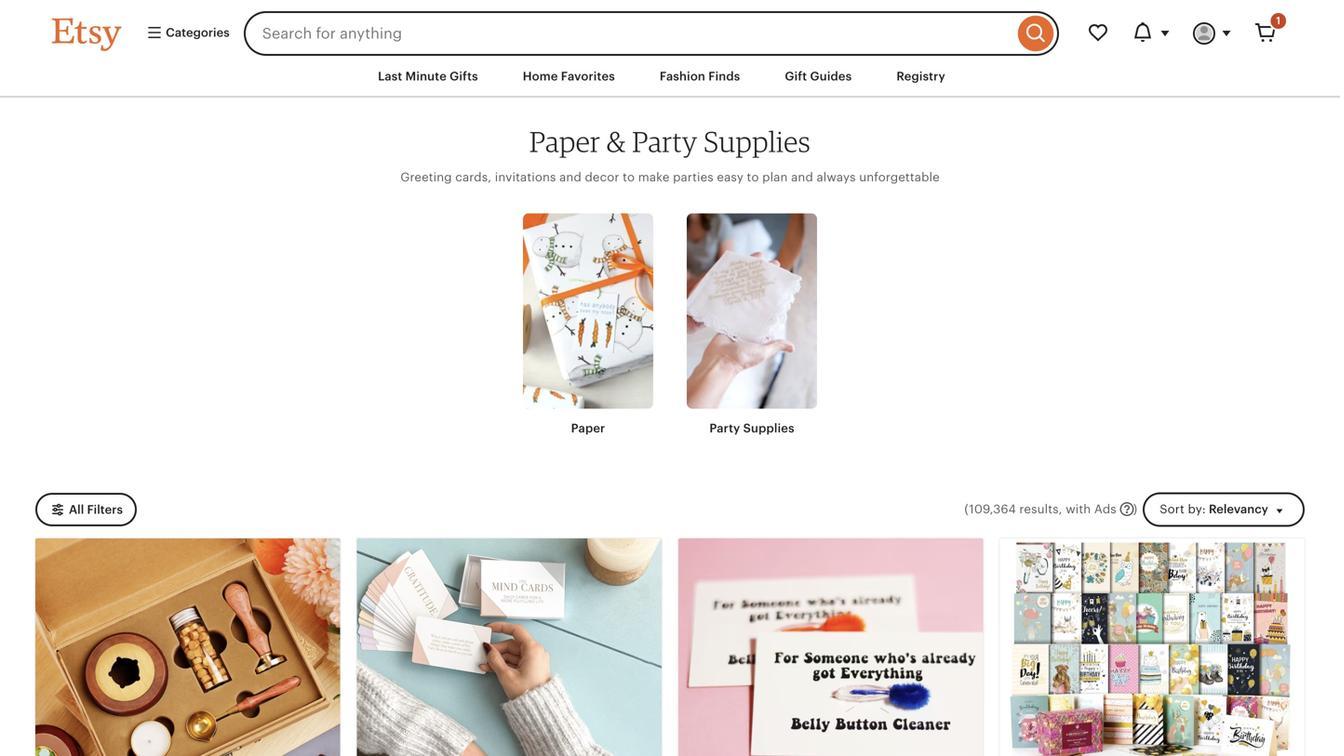 Task type: vqa. For each thing, say whether or not it's contained in the screenshot.
out
no



Task type: locate. For each thing, give the bounding box(es) containing it.
always
[[817, 170, 856, 184]]

party supplies
[[710, 422, 795, 436]]

happy birthday cards assortment - cards in bulk -  40 pack unique designs with envelopes - birthday card men women kids - greetings inside image
[[1000, 539, 1305, 757]]

paper
[[530, 124, 601, 159], [571, 422, 605, 436]]

paper for paper
[[571, 422, 605, 436]]

1 horizontal spatial party
[[710, 422, 740, 436]]

greeting cards, invitations and decor to make parties easy to plan and always unforgettable
[[400, 170, 940, 184]]

by:
[[1188, 503, 1206, 517]]

and right "plan"
[[791, 170, 814, 184]]

0 horizontal spatial party
[[632, 124, 698, 159]]

party supplies link
[[687, 214, 817, 437]]

0 vertical spatial paper
[[530, 124, 601, 159]]

all filters button
[[35, 493, 137, 527]]

1 vertical spatial paper
[[571, 422, 605, 436]]

and left "decor"
[[560, 170, 582, 184]]

1 horizontal spatial and
[[791, 170, 814, 184]]

to
[[623, 170, 635, 184], [747, 170, 759, 184]]

with
[[1066, 503, 1091, 517]]

and
[[560, 170, 582, 184], [791, 170, 814, 184]]

home favorites link
[[509, 60, 629, 93]]

menu bar containing last minute gifts
[[19, 56, 1322, 98]]

)
[[1134, 503, 1138, 517]]

unforgettable
[[859, 170, 940, 184]]

to left make
[[623, 170, 635, 184]]

fashion
[[660, 69, 706, 83]]

greeting
[[400, 170, 452, 184]]

to left "plan"
[[747, 170, 759, 184]]

1 horizontal spatial to
[[747, 170, 759, 184]]

fashion finds link
[[646, 60, 754, 93]]

1 vertical spatial party
[[710, 422, 740, 436]]

registry link
[[883, 60, 960, 93]]

2 to from the left
[[747, 170, 759, 184]]

0 vertical spatial supplies
[[704, 124, 811, 159]]

menu bar
[[19, 56, 1322, 98]]

gift
[[785, 69, 807, 83]]

results,
[[1020, 503, 1063, 517]]

109,364
[[969, 503, 1016, 517]]

ads
[[1095, 503, 1117, 517]]

categories
[[163, 26, 230, 39]]

registry
[[897, 69, 946, 83]]

categories banner
[[19, 0, 1322, 56]]

gift guides link
[[771, 60, 866, 93]]

filters
[[87, 503, 123, 517]]

None search field
[[244, 11, 1059, 56]]

custom wax seal stamp kit for wedding invitation , custom wax stamp kit for gift , wax seal kit , initial wax seal stamp custom for gift image
[[35, 539, 340, 757]]

0 vertical spatial party
[[632, 124, 698, 159]]

supplies
[[704, 124, 811, 159], [743, 422, 795, 436]]

0 horizontal spatial to
[[623, 170, 635, 184]]

Search for anything text field
[[244, 11, 1014, 56]]

&
[[607, 124, 626, 159]]

1 vertical spatial supplies
[[743, 422, 795, 436]]

party
[[632, 124, 698, 159], [710, 422, 740, 436]]

0 horizontal spatial and
[[560, 170, 582, 184]]

paper & party supplies
[[530, 124, 811, 159]]

sort
[[1160, 503, 1185, 517]]

mind cards: daily cards for a more fulfilling life - increase wellbeing & boost your mood | gratitude | self gift | christmas present image
[[357, 539, 662, 757]]

1 to from the left
[[623, 170, 635, 184]]

last minute gifts
[[378, 69, 478, 83]]

categories button
[[132, 17, 238, 50]]

minute
[[406, 69, 447, 83]]



Task type: describe. For each thing, give the bounding box(es) containing it.
home
[[523, 69, 558, 83]]

decor
[[585, 170, 620, 184]]

guides
[[810, 69, 852, 83]]

invitations
[[495, 170, 556, 184]]

paper link
[[523, 214, 653, 437]]

parties
[[673, 170, 714, 184]]

relevancy
[[1209, 503, 1269, 517]]

easy
[[717, 170, 744, 184]]

home favorites
[[523, 69, 615, 83]]

1 link
[[1244, 11, 1288, 56]]

all
[[69, 503, 84, 517]]

sort by: relevancy
[[1160, 503, 1269, 517]]

last minute gifts link
[[364, 60, 492, 93]]

none search field inside categories banner
[[244, 11, 1059, 56]]

favorites
[[561, 69, 615, 83]]

1 and from the left
[[560, 170, 582, 184]]

last
[[378, 69, 403, 83]]

plan
[[763, 170, 788, 184]]

fashion finds
[[660, 69, 740, 83]]

cards,
[[455, 170, 492, 184]]

(
[[965, 503, 969, 517]]

1
[[1277, 15, 1281, 27]]

belly button lint cleaners / small funny gag gift idea / for someone who has everything gift image
[[679, 539, 984, 757]]

gift guides
[[785, 69, 852, 83]]

make
[[638, 170, 670, 184]]

with ads
[[1066, 503, 1117, 517]]

all filters
[[69, 503, 123, 517]]

gifts
[[450, 69, 478, 83]]

( 109,364 results,
[[965, 503, 1063, 517]]

paper for paper & party supplies
[[530, 124, 601, 159]]

2 and from the left
[[791, 170, 814, 184]]

finds
[[709, 69, 740, 83]]



